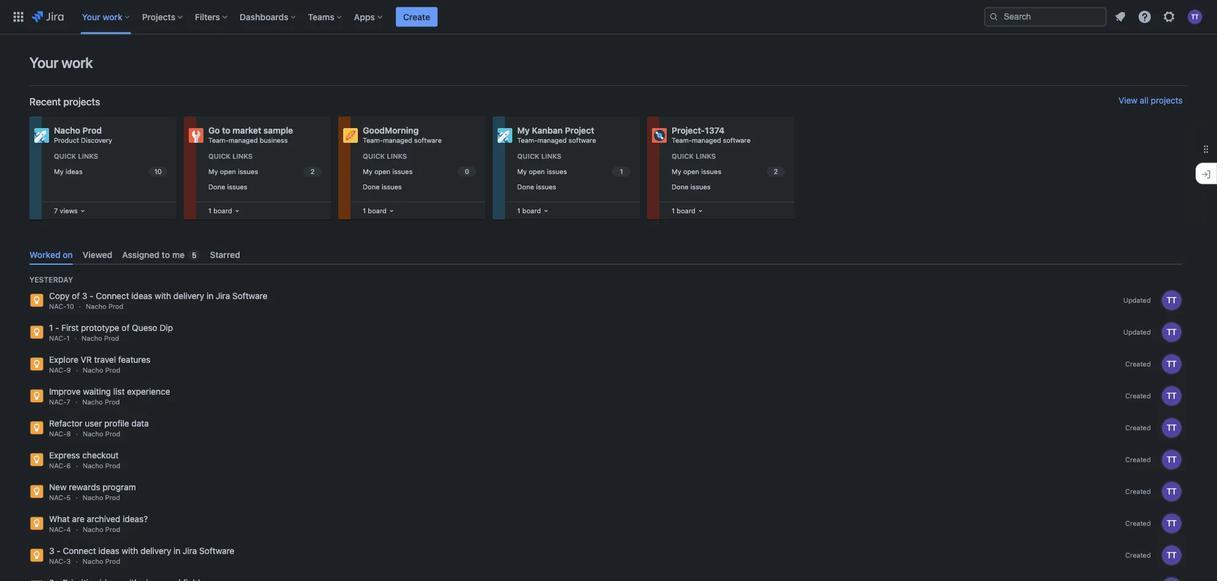 Task type: locate. For each thing, give the bounding box(es) containing it.
create button
[[396, 7, 438, 27]]

done
[[208, 183, 225, 191], [363, 183, 380, 191], [517, 183, 534, 191], [672, 183, 689, 191]]

software inside copy of 3 - connect ideas with delivery in jira software nac-10 · nacho prod
[[232, 291, 267, 301]]

quick down project-
[[672, 152, 694, 160]]

projects
[[1151, 95, 1183, 105], [63, 96, 100, 108]]

quick links for project
[[517, 152, 562, 160]]

0 horizontal spatial 7
[[54, 207, 58, 215]]

checkout
[[82, 450, 119, 460]]

recent
[[29, 96, 61, 108]]

2 links from the left
[[232, 152, 253, 160]]

projects right all
[[1151, 95, 1183, 105]]

me
[[172, 249, 185, 260]]

· inside improve waiting list experience nac-7 · nacho prod
[[75, 398, 77, 406]]

quick links for managed
[[363, 152, 407, 160]]

goodmorning team-managed software
[[363, 125, 442, 144]]

nac- down improve
[[49, 398, 67, 406]]

0 horizontal spatial 1 board button
[[360, 204, 396, 218]]

done issues link down project-1374 team-managed software
[[669, 180, 787, 194]]

project-1374 team-managed software
[[672, 125, 751, 144]]

1 board image from the left
[[78, 206, 88, 216]]

4 1 board from the left
[[672, 207, 696, 215]]

my for project-1374
[[672, 167, 681, 175]]

prod inside what are archived ideas? nac-4 · nacho prod
[[105, 526, 120, 534]]

1 horizontal spatial board image
[[387, 206, 396, 216]]

7 nac- from the top
[[49, 494, 67, 502]]

1 board button for team-
[[669, 204, 705, 218]]

1 quick from the left
[[54, 152, 76, 160]]

my open issues down goodmorning team-managed software
[[363, 167, 413, 175]]

of left queso
[[122, 323, 130, 333]]

1 horizontal spatial 5
[[192, 251, 196, 259]]

nacho up the product
[[54, 125, 80, 135]]

- inside the 1 - first prototype of queso dip nac-1 · nacho prod
[[55, 323, 59, 333]]

1 done issues link from the left
[[206, 180, 324, 194]]

prod down the prototype
[[104, 335, 119, 342]]

board image for market
[[232, 206, 242, 216]]

my open issues
[[208, 167, 258, 175], [363, 167, 413, 175], [517, 167, 567, 175], [672, 167, 722, 175]]

software inside goodmorning team-managed software
[[414, 136, 442, 144]]

are
[[72, 514, 85, 524]]

terry turtle image
[[1162, 291, 1182, 310], [1162, 354, 1182, 374], [1162, 386, 1182, 406], [1162, 418, 1182, 438], [1162, 482, 1182, 502]]

tab list
[[25, 245, 1188, 265]]

done issues down goodmorning team-managed software
[[363, 183, 402, 191]]

dip
[[160, 323, 173, 333]]

view
[[1119, 95, 1138, 105]]

2 open from the left
[[374, 167, 391, 175]]

nacho down what are archived ideas? nac-4 · nacho prod
[[83, 558, 103, 566]]

2 horizontal spatial software
[[723, 136, 751, 144]]

5 inside the new rewards program nac-5 · nacho prod
[[67, 494, 71, 502]]

prod down checkout
[[105, 462, 120, 470]]

3 done issues link from the left
[[515, 180, 633, 194]]

0 horizontal spatial in
[[174, 546, 180, 556]]

your work left projects
[[82, 12, 122, 22]]

board image
[[78, 206, 88, 216], [387, 206, 396, 216], [541, 206, 551, 216]]

0 vertical spatial your work
[[82, 12, 122, 22]]

copy
[[49, 291, 70, 301]]

2 1 board from the left
[[363, 207, 387, 215]]

4 open from the left
[[683, 167, 699, 175]]

0 vertical spatial -
[[90, 291, 94, 301]]

2 terry turtle image from the top
[[1162, 354, 1182, 374]]

4 done from the left
[[672, 183, 689, 191]]

open down goodmorning team-managed software
[[374, 167, 391, 175]]

my open issues link down project-1374 team-managed software
[[669, 165, 787, 179]]

1 1 board from the left
[[208, 207, 232, 215]]

to
[[222, 125, 230, 135], [162, 249, 170, 260]]

notifications image
[[1113, 10, 1128, 24]]

delivery down ideas?
[[140, 546, 171, 556]]

product
[[54, 136, 79, 144]]

your
[[82, 12, 100, 22], [29, 54, 58, 71]]

0 horizontal spatial to
[[162, 249, 170, 260]]

nacho inside nacho prod product discovery
[[54, 125, 80, 135]]

quick
[[54, 152, 76, 160], [208, 152, 231, 160], [363, 152, 385, 160], [517, 152, 540, 160], [672, 152, 694, 160]]

with up dip
[[155, 291, 171, 301]]

your work
[[82, 12, 122, 22], [29, 54, 93, 71]]

1 managed from the left
[[229, 136, 258, 144]]

1 1 board button from the left
[[360, 204, 396, 218]]

quick links down go to market sample team-managed business
[[208, 152, 253, 160]]

quick links for market
[[208, 152, 253, 160]]

7 views
[[54, 207, 78, 215]]

jira inside copy of 3 - connect ideas with delivery in jira software nac-10 · nacho prod
[[216, 291, 230, 301]]

assigned
[[122, 249, 160, 260]]

archived
[[87, 514, 120, 524]]

my open issues link down business
[[206, 165, 324, 179]]

· right 8
[[76, 430, 78, 438]]

open down my kanban project team-managed software at the top left of page
[[529, 167, 545, 175]]

6 nac- from the top
[[49, 462, 67, 470]]

0 vertical spatial ideas
[[66, 167, 83, 175]]

3 quick links from the left
[[363, 152, 407, 160]]

links down project-1374 team-managed software
[[696, 152, 716, 160]]

worked
[[29, 249, 60, 260]]

3 right "copy"
[[82, 291, 87, 301]]

terry turtle image for prod
[[1162, 514, 1182, 533]]

terry turtle image for improve waiting list experience
[[1162, 386, 1182, 406]]

· right 6
[[76, 462, 78, 470]]

1 my open issues link from the left
[[206, 165, 324, 179]]

prod down profile
[[105, 430, 120, 438]]

team- down go
[[208, 136, 229, 144]]

2 quick from the left
[[208, 152, 231, 160]]

1 nac- from the top
[[49, 303, 67, 311]]

my for my kanban project
[[517, 167, 527, 175]]

2 done from the left
[[363, 183, 380, 191]]

banner
[[0, 0, 1217, 34]]

nacho down checkout
[[83, 462, 103, 470]]

1 vertical spatial ideas
[[131, 291, 152, 301]]

help image
[[1138, 10, 1152, 24]]

3 done issues from the left
[[517, 183, 556, 191]]

board image for managed
[[387, 206, 396, 216]]

my
[[517, 125, 530, 135], [54, 167, 64, 175], [208, 167, 218, 175], [363, 167, 373, 175], [517, 167, 527, 175], [672, 167, 681, 175]]

links down discovery
[[78, 152, 98, 160]]

done issues link down goodmorning team-managed software
[[360, 180, 478, 194]]

program
[[103, 482, 136, 492]]

1 horizontal spatial 3
[[67, 558, 71, 566]]

done issues link down business
[[206, 180, 324, 194]]

board image for product
[[78, 206, 88, 216]]

3 open from the left
[[529, 167, 545, 175]]

1 horizontal spatial 1 board button
[[669, 204, 705, 218]]

project-
[[672, 125, 705, 135]]

created for refactor user profile data
[[1126, 424, 1151, 432]]

2 1 board button from the left
[[669, 204, 705, 218]]

0 vertical spatial with
[[155, 291, 171, 301]]

10
[[67, 303, 74, 311]]

nacho inside improve waiting list experience nac-7 · nacho prod
[[82, 398, 103, 406]]

software down 1374
[[723, 136, 751, 144]]

issues
[[238, 167, 258, 175], [392, 167, 413, 175], [547, 167, 567, 175], [701, 167, 722, 175], [227, 183, 247, 191], [382, 183, 402, 191], [536, 183, 556, 191], [691, 183, 711, 191]]

software
[[232, 291, 267, 301], [199, 546, 234, 556]]

assigned to me
[[122, 249, 185, 260]]

· down first
[[75, 335, 77, 342]]

1 vertical spatial 3
[[49, 546, 54, 556]]

1 horizontal spatial software
[[569, 136, 596, 144]]

terry turtle image for copy of 3 - connect ideas with delivery in jira software
[[1162, 291, 1182, 310]]

2 quick links from the left
[[208, 152, 253, 160]]

0 horizontal spatial work
[[61, 54, 93, 71]]

done issues for market
[[208, 183, 247, 191]]

of up 10
[[72, 291, 80, 301]]

0 horizontal spatial software
[[414, 136, 442, 144]]

ideas down the product
[[66, 167, 83, 175]]

1 done from the left
[[208, 183, 225, 191]]

3 quick from the left
[[363, 152, 385, 160]]

-
[[90, 291, 94, 301], [55, 323, 59, 333], [57, 546, 61, 556]]

· inside what are archived ideas? nac-4 · nacho prod
[[76, 526, 78, 534]]

done issues down project-1374 team-managed software
[[672, 183, 711, 191]]

teams button
[[304, 7, 347, 27]]

3 my open issues link from the left
[[515, 165, 633, 179]]

terry turtle image for explore vr travel features
[[1162, 354, 1182, 374]]

· down are
[[76, 558, 78, 566]]

nac- down express
[[49, 462, 67, 470]]

4
[[67, 526, 71, 534]]

connect up the prototype
[[96, 291, 129, 301]]

board image inside the 7 views popup button
[[78, 206, 88, 216]]

4 my open issues link from the left
[[669, 165, 787, 179]]

prod inside explore vr travel features nac-9 · nacho prod
[[105, 366, 120, 374]]

open down project-
[[683, 167, 699, 175]]

5 nac- from the top
[[49, 430, 67, 438]]

board image for project
[[541, 206, 551, 216]]

0 horizontal spatial board image
[[78, 206, 88, 216]]

nac- down explore
[[49, 366, 67, 374]]

your profile and settings image
[[1188, 10, 1203, 24]]

nac- inside what are archived ideas? nac-4 · nacho prod
[[49, 526, 67, 534]]

nacho inside what are archived ideas? nac-4 · nacho prod
[[83, 526, 103, 534]]

0 vertical spatial 5
[[192, 251, 196, 259]]

1 board
[[208, 207, 232, 215], [363, 207, 387, 215], [517, 207, 541, 215], [672, 207, 696, 215]]

my ideas
[[54, 167, 83, 175]]

managed down goodmorning
[[383, 136, 412, 144]]

of
[[72, 291, 80, 301], [122, 323, 130, 333]]

sample
[[264, 125, 293, 135]]

done issues link for managed
[[669, 180, 787, 194]]

· right 4
[[76, 526, 78, 534]]

quick links down kanban
[[517, 152, 562, 160]]

1 horizontal spatial your
[[82, 12, 100, 22]]

nac- inside express checkout nac-6 · nacho prod
[[49, 462, 67, 470]]

1 for go to market sample
[[208, 207, 212, 215]]

nac- inside copy of 3 - connect ideas with delivery in jira software nac-10 · nacho prod
[[49, 303, 67, 311]]

work
[[103, 12, 122, 22], [61, 54, 93, 71]]

your work inside your work dropdown button
[[82, 12, 122, 22]]

2 managed from the left
[[383, 136, 412, 144]]

1 horizontal spatial 1 board button
[[515, 204, 551, 218]]

view all projects link
[[1119, 95, 1183, 108]]

nac- down 4
[[49, 558, 67, 566]]

in inside '3 - connect ideas with delivery in jira software nac-3 · nacho prod'
[[174, 546, 180, 556]]

teams
[[308, 12, 335, 22]]

my open issues for market
[[208, 167, 258, 175]]

3 managed from the left
[[538, 136, 567, 144]]

0 horizontal spatial 3
[[49, 546, 54, 556]]

terry turtle image
[[1162, 323, 1182, 342], [1162, 450, 1182, 470], [1162, 514, 1182, 533], [1162, 546, 1182, 565]]

2 software from the left
[[569, 136, 596, 144]]

0 vertical spatial delivery
[[173, 291, 204, 301]]

1 board button
[[206, 204, 242, 218], [669, 204, 705, 218]]

view all projects
[[1119, 95, 1183, 105]]

2 my open issues from the left
[[363, 167, 413, 175]]

jira image
[[32, 10, 64, 24], [32, 10, 64, 24]]

4 managed from the left
[[692, 136, 721, 144]]

0 vertical spatial 7
[[54, 207, 58, 215]]

work up recent projects
[[61, 54, 93, 71]]

nacho inside express checkout nac-6 · nacho prod
[[83, 462, 103, 470]]

3 created from the top
[[1126, 424, 1151, 432]]

2 updated from the top
[[1124, 328, 1151, 336]]

· inside express checkout nac-6 · nacho prod
[[76, 462, 78, 470]]

terry turtle image for software
[[1162, 546, 1182, 565]]

nac- inside the 1 - first prototype of queso dip nac-1 · nacho prod
[[49, 335, 67, 342]]

2 board image from the left
[[387, 206, 396, 216]]

5 quick links from the left
[[672, 152, 716, 160]]

2 horizontal spatial 3
[[82, 291, 87, 301]]

nac- down first
[[49, 335, 67, 342]]

apps
[[354, 12, 375, 22]]

1 board for team-
[[672, 207, 696, 215]]

5 down 'new'
[[67, 494, 71, 502]]

my open issues down project-1374 team-managed software
[[672, 167, 722, 175]]

connect
[[96, 291, 129, 301], [63, 546, 96, 556]]

2 team- from the left
[[363, 136, 383, 144]]

quick for goodmorning
[[363, 152, 385, 160]]

2 board from the left
[[368, 207, 387, 215]]

1 for goodmorning
[[363, 207, 366, 215]]

0 vertical spatial work
[[103, 12, 122, 22]]

done issues link for team-
[[515, 180, 633, 194]]

1 board for project
[[517, 207, 541, 215]]

2 my open issues link from the left
[[360, 165, 478, 179]]

3 done from the left
[[517, 183, 534, 191]]

team- inside project-1374 team-managed software
[[672, 136, 692, 144]]

team- down project-
[[672, 136, 692, 144]]

team- down goodmorning
[[363, 136, 383, 144]]

apps button
[[350, 7, 387, 27]]

1 board button for kanban
[[515, 204, 551, 218]]

3 board from the left
[[522, 207, 541, 215]]

software
[[414, 136, 442, 144], [569, 136, 596, 144], [723, 136, 751, 144]]

2 horizontal spatial ideas
[[131, 291, 152, 301]]

8
[[67, 430, 71, 438]]

to inside go to market sample team-managed business
[[222, 125, 230, 135]]

8 nac- from the top
[[49, 526, 67, 534]]

3 down 'what'
[[49, 546, 54, 556]]

3 nac- from the top
[[49, 366, 67, 374]]

5 right me on the left of the page
[[192, 251, 196, 259]]

3 team- from the left
[[517, 136, 538, 144]]

1 quick links from the left
[[54, 152, 98, 160]]

to for assigned
[[162, 249, 170, 260]]

0 vertical spatial your
[[82, 12, 100, 22]]

3 board image from the left
[[541, 206, 551, 216]]

1 board image from the left
[[232, 206, 242, 216]]

software down project
[[569, 136, 596, 144]]

done issues link
[[206, 180, 324, 194], [360, 180, 478, 194], [515, 180, 633, 194], [669, 180, 787, 194]]

my down the product
[[54, 167, 64, 175]]

3 1 board from the left
[[517, 207, 541, 215]]

delivery
[[173, 291, 204, 301], [140, 546, 171, 556]]

with inside copy of 3 - connect ideas with delivery in jira software nac-10 · nacho prod
[[155, 291, 171, 301]]

3 my open issues from the left
[[517, 167, 567, 175]]

1 vertical spatial work
[[61, 54, 93, 71]]

quick down go
[[208, 152, 231, 160]]

nac- down 'what'
[[49, 526, 67, 534]]

travel
[[94, 355, 116, 365]]

in
[[207, 291, 213, 301], [174, 546, 180, 556]]

1 horizontal spatial board image
[[696, 206, 705, 216]]

open
[[220, 167, 236, 175], [374, 167, 391, 175], [529, 167, 545, 175], [683, 167, 699, 175]]

projects up nacho prod product discovery
[[63, 96, 100, 108]]

prod down what are archived ideas? nac-4 · nacho prod
[[105, 558, 120, 566]]

4 links from the left
[[541, 152, 562, 160]]

4 done issues link from the left
[[669, 180, 787, 194]]

ideas inside '3 - connect ideas with delivery in jira software nac-3 · nacho prod'
[[98, 546, 119, 556]]

nac- down 'new'
[[49, 494, 67, 502]]

1 horizontal spatial ideas
[[98, 546, 119, 556]]

1 created from the top
[[1126, 360, 1151, 368]]

5 created from the top
[[1126, 488, 1151, 496]]

1 vertical spatial delivery
[[140, 546, 171, 556]]

1 vertical spatial connect
[[63, 546, 96, 556]]

4 my open issues from the left
[[672, 167, 722, 175]]

1 horizontal spatial to
[[222, 125, 230, 135]]

done down project-
[[672, 183, 689, 191]]

prod inside refactor user profile data nac-8 · nacho prod
[[105, 430, 120, 438]]

2 vertical spatial -
[[57, 546, 61, 556]]

6 created from the top
[[1126, 519, 1151, 527]]

primary element
[[7, 0, 985, 34]]

1 vertical spatial 7
[[67, 398, 70, 406]]

9
[[67, 366, 71, 374]]

managed inside my kanban project team-managed software
[[538, 136, 567, 144]]

2 board image from the left
[[696, 206, 705, 216]]

3 links from the left
[[387, 152, 407, 160]]

to for go
[[222, 125, 230, 135]]

1 team- from the left
[[208, 136, 229, 144]]

1 my open issues from the left
[[208, 167, 258, 175]]

new rewards program nac-5 · nacho prod
[[49, 482, 136, 502]]

· down improve
[[75, 398, 77, 406]]

work inside dropdown button
[[103, 12, 122, 22]]

0 vertical spatial 3
[[82, 291, 87, 301]]

5 terry turtle image from the top
[[1162, 482, 1182, 502]]

2 done issues link from the left
[[360, 180, 478, 194]]

4 terry turtle image from the top
[[1162, 418, 1182, 438]]

· inside the new rewards program nac-5 · nacho prod
[[76, 494, 78, 502]]

1 horizontal spatial work
[[103, 12, 122, 22]]

1 links from the left
[[78, 152, 98, 160]]

9 nac- from the top
[[49, 558, 67, 566]]

1 horizontal spatial with
[[155, 291, 171, 301]]

3 terry turtle image from the top
[[1162, 514, 1182, 533]]

· inside refactor user profile data nac-8 · nacho prod
[[76, 430, 78, 438]]

my open issues down my kanban project team-managed software at the top left of page
[[517, 167, 567, 175]]

0 horizontal spatial 5
[[67, 494, 71, 502]]

1 done issues from the left
[[208, 183, 247, 191]]

- left first
[[55, 323, 59, 333]]

· inside copy of 3 - connect ideas with delivery in jira software nac-10 · nacho prod
[[79, 303, 81, 311]]

prod down travel
[[105, 366, 120, 374]]

done down kanban
[[517, 183, 534, 191]]

team- inside goodmorning team-managed software
[[363, 136, 383, 144]]

0 horizontal spatial ideas
[[66, 167, 83, 175]]

my open issues link
[[206, 165, 324, 179], [360, 165, 478, 179], [515, 165, 633, 179], [669, 165, 787, 179]]

1 vertical spatial 5
[[67, 494, 71, 502]]

with down ideas?
[[122, 546, 138, 556]]

software inside project-1374 team-managed software
[[723, 136, 751, 144]]

my for go to market sample
[[208, 167, 218, 175]]

prod
[[82, 125, 102, 135], [108, 303, 123, 311], [104, 335, 119, 342], [105, 366, 120, 374], [105, 398, 120, 406], [105, 430, 120, 438], [105, 462, 120, 470], [105, 494, 120, 502], [105, 526, 120, 534], [105, 558, 120, 566]]

1 board button for market
[[206, 204, 242, 218]]

7
[[54, 207, 58, 215], [67, 398, 70, 406]]

0 vertical spatial in
[[207, 291, 213, 301]]

3 software from the left
[[723, 136, 751, 144]]

tab list containing worked on
[[25, 245, 1188, 265]]

1 board from the left
[[214, 207, 232, 215]]

done issues down my kanban project team-managed software at the top left of page
[[517, 183, 556, 191]]

board image
[[232, 206, 242, 216], [696, 206, 705, 216]]

2 1 board button from the left
[[515, 204, 551, 218]]

projects button
[[138, 7, 188, 27]]

2 horizontal spatial board image
[[541, 206, 551, 216]]

1 vertical spatial of
[[122, 323, 130, 333]]

prod inside improve waiting list experience nac-7 · nacho prod
[[105, 398, 120, 406]]

board for team-
[[677, 207, 696, 215]]

1 horizontal spatial 7
[[67, 398, 70, 406]]

done down go
[[208, 183, 225, 191]]

0 vertical spatial to
[[222, 125, 230, 135]]

· right 10
[[79, 303, 81, 311]]

3
[[82, 291, 87, 301], [49, 546, 54, 556], [67, 558, 71, 566]]

links for product
[[78, 152, 98, 160]]

1 - first prototype of queso dip nac-1 · nacho prod
[[49, 323, 173, 342]]

0 horizontal spatial of
[[72, 291, 80, 301]]

quick links up my ideas
[[54, 152, 98, 160]]

1 horizontal spatial of
[[122, 323, 130, 333]]

links down my kanban project team-managed software at the top left of page
[[541, 152, 562, 160]]

7 created from the top
[[1126, 551, 1151, 559]]

0 vertical spatial connect
[[96, 291, 129, 301]]

1 vertical spatial to
[[162, 249, 170, 260]]

my open issues link down goodmorning team-managed software
[[360, 165, 478, 179]]

quick links down project-
[[672, 152, 716, 160]]

2 done issues from the left
[[363, 183, 402, 191]]

0 vertical spatial updated
[[1124, 296, 1151, 304]]

1 open from the left
[[220, 167, 236, 175]]

to right go
[[222, 125, 230, 135]]

done for kanban
[[517, 183, 534, 191]]

1 vertical spatial with
[[122, 546, 138, 556]]

team- down kanban
[[517, 136, 538, 144]]

4 quick links from the left
[[517, 152, 562, 160]]

0 vertical spatial of
[[72, 291, 80, 301]]

1 vertical spatial -
[[55, 323, 59, 333]]

5 links from the left
[[696, 152, 716, 160]]

0 horizontal spatial jira
[[183, 546, 197, 556]]

0 horizontal spatial delivery
[[140, 546, 171, 556]]

5 quick from the left
[[672, 152, 694, 160]]

my down my kanban project team-managed software at the top left of page
[[517, 167, 527, 175]]

on
[[63, 249, 73, 260]]

1 terry turtle image from the top
[[1162, 291, 1182, 310]]

nacho inside copy of 3 - connect ideas with delivery in jira software nac-10 · nacho prod
[[86, 303, 106, 311]]

nacho down the waiting
[[82, 398, 103, 406]]

1 vertical spatial updated
[[1124, 328, 1151, 336]]

0 horizontal spatial with
[[122, 546, 138, 556]]

- down 'what'
[[57, 546, 61, 556]]

my open issues link for team-
[[515, 165, 633, 179]]

· right 9
[[76, 366, 78, 374]]

delivery down me on the left of the page
[[173, 291, 204, 301]]

1 vertical spatial software
[[199, 546, 234, 556]]

open for 1374
[[683, 167, 699, 175]]

prod inside nacho prod product discovery
[[82, 125, 102, 135]]

- for first
[[55, 323, 59, 333]]

7 views button
[[51, 204, 88, 218]]

user
[[85, 419, 102, 429]]

0 vertical spatial software
[[232, 291, 267, 301]]

3 terry turtle image from the top
[[1162, 386, 1182, 406]]

open down go to market sample team-managed business
[[220, 167, 236, 175]]

quick for nacho
[[54, 152, 76, 160]]

4 board from the left
[[677, 207, 696, 215]]

4 done issues from the left
[[672, 183, 711, 191]]

prod down archived in the left bottom of the page
[[105, 526, 120, 534]]

done issues link down my kanban project team-managed software at the top left of page
[[515, 180, 633, 194]]

of inside copy of 3 - connect ideas with delivery in jira software nac-10 · nacho prod
[[72, 291, 80, 301]]

of inside the 1 - first prototype of queso dip nac-1 · nacho prod
[[122, 323, 130, 333]]

2 created from the top
[[1126, 392, 1151, 400]]

nacho down archived in the left bottom of the page
[[83, 526, 103, 534]]

nacho down rewards
[[83, 494, 103, 502]]

1 horizontal spatial in
[[207, 291, 213, 301]]

4 created from the top
[[1126, 456, 1151, 464]]

board
[[214, 207, 232, 215], [368, 207, 387, 215], [522, 207, 541, 215], [677, 207, 696, 215]]

my for nacho prod
[[54, 167, 64, 175]]

prod down program
[[105, 494, 120, 502]]

prod down list
[[105, 398, 120, 406]]

ideas?
[[123, 514, 148, 524]]

3 down 4
[[67, 558, 71, 566]]

0 horizontal spatial 1 board button
[[206, 204, 242, 218]]

nacho up the prototype
[[86, 303, 106, 311]]

managed down 1374
[[692, 136, 721, 144]]

7 down improve
[[67, 398, 70, 406]]

nacho down user
[[83, 430, 103, 438]]

2 nac- from the top
[[49, 335, 67, 342]]

1 updated from the top
[[1124, 296, 1151, 304]]

1 board button for team-
[[360, 204, 396, 218]]

Search field
[[985, 7, 1107, 27]]

1 for project-1374
[[672, 207, 675, 215]]

7 inside improve waiting list experience nac-7 · nacho prod
[[67, 398, 70, 406]]

all
[[1140, 95, 1149, 105]]

4 quick from the left
[[517, 152, 540, 160]]

0 vertical spatial jira
[[216, 291, 230, 301]]

1 terry turtle image from the top
[[1162, 323, 1182, 342]]

1 horizontal spatial delivery
[[173, 291, 204, 301]]

prod up discovery
[[82, 125, 102, 135]]

quick up my ideas
[[54, 152, 76, 160]]

links
[[78, 152, 98, 160], [232, 152, 253, 160], [387, 152, 407, 160], [541, 152, 562, 160], [696, 152, 716, 160]]

done issues down go to market sample team-managed business
[[208, 183, 247, 191]]

- right "copy"
[[90, 291, 94, 301]]

created for express checkout
[[1126, 456, 1151, 464]]

my open issues down go to market sample team-managed business
[[208, 167, 258, 175]]

1 1 board button from the left
[[206, 204, 242, 218]]

1 software from the left
[[414, 136, 442, 144]]

with
[[155, 291, 171, 301], [122, 546, 138, 556]]

done issues
[[208, 183, 247, 191], [363, 183, 402, 191], [517, 183, 556, 191], [672, 183, 711, 191]]

1 vertical spatial in
[[174, 546, 180, 556]]

- inside '3 - connect ideas with delivery in jira software nac-3 · nacho prod'
[[57, 546, 61, 556]]

0 horizontal spatial your
[[29, 54, 58, 71]]

delivery inside copy of 3 - connect ideas with delivery in jira software nac-10 · nacho prod
[[173, 291, 204, 301]]

my down project-
[[672, 167, 681, 175]]

improve waiting list experience nac-7 · nacho prod
[[49, 387, 170, 406]]

prod inside copy of 3 - connect ideas with delivery in jira software nac-10 · nacho prod
[[108, 303, 123, 311]]

5
[[192, 251, 196, 259], [67, 494, 71, 502]]

2 vertical spatial ideas
[[98, 546, 119, 556]]

my down go
[[208, 167, 218, 175]]

my inside my kanban project team-managed software
[[517, 125, 530, 135]]

0 horizontal spatial board image
[[232, 206, 242, 216]]

4 terry turtle image from the top
[[1162, 546, 1182, 565]]

1 vertical spatial jira
[[183, 546, 197, 556]]

nacho inside the new rewards program nac-5 · nacho prod
[[83, 494, 103, 502]]

1 horizontal spatial jira
[[216, 291, 230, 301]]

managed inside project-1374 team-managed software
[[692, 136, 721, 144]]

nacho down the prototype
[[82, 335, 102, 342]]

yesterday
[[29, 275, 73, 284]]

nac- inside the new rewards program nac-5 · nacho prod
[[49, 494, 67, 502]]

my ideas link
[[51, 165, 169, 179]]

4 nac- from the top
[[49, 398, 67, 406]]

quick for project-
[[672, 152, 694, 160]]

4 team- from the left
[[672, 136, 692, 144]]

my down goodmorning
[[363, 167, 373, 175]]



Task type: vqa. For each thing, say whether or not it's contained in the screenshot.


Task type: describe. For each thing, give the bounding box(es) containing it.
prod inside the new rewards program nac-5 · nacho prod
[[105, 494, 120, 502]]

terry turtle image for refactor user profile data
[[1162, 418, 1182, 438]]

- for connect
[[57, 546, 61, 556]]

appswitcher icon image
[[11, 10, 26, 24]]

links for managed
[[387, 152, 407, 160]]

viewed
[[83, 249, 112, 260]]

search image
[[989, 12, 999, 22]]

updated for 1 - first prototype of queso dip
[[1124, 328, 1151, 336]]

quick links for team-
[[672, 152, 716, 160]]

· inside the 1 - first prototype of queso dip nac-1 · nacho prod
[[75, 335, 77, 342]]

nac- inside improve waiting list experience nac-7 · nacho prod
[[49, 398, 67, 406]]

done issues for team-
[[672, 183, 711, 191]]

3 inside copy of 3 - connect ideas with delivery in jira software nac-10 · nacho prod
[[82, 291, 87, 301]]

6
[[67, 462, 71, 470]]

software inside my kanban project team-managed software
[[569, 136, 596, 144]]

improve
[[49, 387, 81, 397]]

queso
[[132, 323, 157, 333]]

updated for copy of 3 - connect ideas with delivery in jira software
[[1124, 296, 1151, 304]]

nacho prod product discovery
[[54, 125, 112, 144]]

quick links for product
[[54, 152, 98, 160]]

1 board for market
[[208, 207, 232, 215]]

links for market
[[232, 152, 253, 160]]

links for team-
[[696, 152, 716, 160]]

explore
[[49, 355, 78, 365]]

goodmorning
[[363, 125, 419, 135]]

worked on
[[29, 249, 73, 260]]

recent projects
[[29, 96, 100, 108]]

ideas inside copy of 3 - connect ideas with delivery in jira software nac-10 · nacho prod
[[131, 291, 152, 301]]

1 board for managed
[[363, 207, 387, 215]]

experience
[[127, 387, 170, 397]]

created for what are archived ideas?
[[1126, 519, 1151, 527]]

team- inside my kanban project team-managed software
[[517, 136, 538, 144]]

refactor
[[49, 419, 82, 429]]

express
[[49, 450, 80, 460]]

explore vr travel features nac-9 · nacho prod
[[49, 355, 150, 374]]

filters
[[195, 12, 220, 22]]

features
[[118, 355, 150, 365]]

go
[[208, 125, 220, 135]]

what are archived ideas? nac-4 · nacho prod
[[49, 514, 148, 534]]

nac- inside '3 - connect ideas with delivery in jira software nac-3 · nacho prod'
[[49, 558, 67, 566]]

nac- inside explore vr travel features nac-9 · nacho prod
[[49, 366, 67, 374]]

waiting
[[83, 387, 111, 397]]

my open issues for project
[[517, 167, 567, 175]]

2 vertical spatial 3
[[67, 558, 71, 566]]

my open issues link for managed
[[669, 165, 787, 179]]

my open issues link for software
[[360, 165, 478, 179]]

connect inside '3 - connect ideas with delivery in jira software nac-3 · nacho prod'
[[63, 546, 96, 556]]

created for improve waiting list experience
[[1126, 392, 1151, 400]]

discovery
[[81, 136, 112, 144]]

1 horizontal spatial projects
[[1151, 95, 1183, 105]]

express checkout nac-6 · nacho prod
[[49, 450, 120, 470]]

created for explore vr travel features
[[1126, 360, 1151, 368]]

jira inside '3 - connect ideas with delivery in jira software nac-3 · nacho prod'
[[183, 546, 197, 556]]

7 inside popup button
[[54, 207, 58, 215]]

open for kanban
[[529, 167, 545, 175]]

kanban
[[532, 125, 563, 135]]

your work button
[[78, 7, 135, 27]]

0 horizontal spatial projects
[[63, 96, 100, 108]]

your inside dropdown button
[[82, 12, 100, 22]]

refactor user profile data nac-8 · nacho prod
[[49, 419, 149, 438]]

list
[[113, 387, 125, 397]]

prod inside express checkout nac-6 · nacho prod
[[105, 462, 120, 470]]

new
[[49, 482, 67, 492]]

my kanban project team-managed software
[[517, 125, 596, 144]]

business
[[260, 136, 288, 144]]

1374
[[705, 125, 725, 135]]

prod inside the 1 - first prototype of queso dip nac-1 · nacho prod
[[104, 335, 119, 342]]

quick for my
[[517, 152, 540, 160]]

filters button
[[191, 7, 232, 27]]

banner containing your work
[[0, 0, 1217, 34]]

prod inside '3 - connect ideas with delivery in jira software nac-3 · nacho prod'
[[105, 558, 120, 566]]

open for to
[[220, 167, 236, 175]]

links for project
[[541, 152, 562, 160]]

projects
[[142, 12, 175, 22]]

nacho inside refactor user profile data nac-8 · nacho prod
[[83, 430, 103, 438]]

my open issues link for sample
[[206, 165, 324, 179]]

terry turtle image for 1
[[1162, 323, 1182, 342]]

open for team-
[[374, 167, 391, 175]]

market
[[233, 125, 261, 135]]

done for to
[[208, 183, 225, 191]]

connect inside copy of 3 - connect ideas with delivery in jira software nac-10 · nacho prod
[[96, 291, 129, 301]]

first
[[61, 323, 79, 333]]

profile
[[104, 419, 129, 429]]

board for market
[[214, 207, 232, 215]]

created for new rewards program
[[1126, 488, 1151, 496]]

my open issues for team-
[[672, 167, 722, 175]]

created for 3 - connect ideas with delivery in jira software
[[1126, 551, 1151, 559]]

project
[[565, 125, 594, 135]]

prototype
[[81, 323, 119, 333]]

board image for team-
[[696, 206, 705, 216]]

dashboards
[[240, 12, 289, 22]]

starred
[[210, 249, 240, 260]]

delivery inside '3 - connect ideas with delivery in jira software nac-3 · nacho prod'
[[140, 546, 171, 556]]

views
[[60, 207, 78, 215]]

settings image
[[1162, 10, 1177, 24]]

nacho inside '3 - connect ideas with delivery in jira software nac-3 · nacho prod'
[[83, 558, 103, 566]]

1 for my kanban project
[[517, 207, 521, 215]]

my for goodmorning
[[363, 167, 373, 175]]

terry turtle image for new rewards program
[[1162, 482, 1182, 502]]

go to market sample team-managed business
[[208, 125, 293, 144]]

rewards
[[69, 482, 100, 492]]

with inside '3 - connect ideas with delivery in jira software nac-3 · nacho prod'
[[122, 546, 138, 556]]

done issues for project
[[517, 183, 556, 191]]

done issues for managed
[[363, 183, 402, 191]]

- inside copy of 3 - connect ideas with delivery in jira software nac-10 · nacho prod
[[90, 291, 94, 301]]

3 - connect ideas with delivery in jira software nac-3 · nacho prod
[[49, 546, 234, 566]]

nacho inside explore vr travel features nac-9 · nacho prod
[[83, 366, 103, 374]]

1 vertical spatial your
[[29, 54, 58, 71]]

software inside '3 - connect ideas with delivery in jira software nac-3 · nacho prod'
[[199, 546, 234, 556]]

done for 1374
[[672, 183, 689, 191]]

vr
[[81, 355, 92, 365]]

dashboards button
[[236, 7, 301, 27]]

done for team-
[[363, 183, 380, 191]]

data
[[131, 419, 149, 429]]

1 vertical spatial your work
[[29, 54, 93, 71]]

team- inside go to market sample team-managed business
[[208, 136, 229, 144]]

managed inside go to market sample team-managed business
[[229, 136, 258, 144]]

create
[[403, 12, 430, 22]]

done issues link for sample
[[206, 180, 324, 194]]

nac- inside refactor user profile data nac-8 · nacho prod
[[49, 430, 67, 438]]

what
[[49, 514, 70, 524]]

copy of 3 - connect ideas with delivery in jira software nac-10 · nacho prod
[[49, 291, 267, 311]]

managed inside goodmorning team-managed software
[[383, 136, 412, 144]]

board for project
[[522, 207, 541, 215]]

done issues link for software
[[360, 180, 478, 194]]

my open issues for managed
[[363, 167, 413, 175]]

nacho inside the 1 - first prototype of queso dip nac-1 · nacho prod
[[82, 335, 102, 342]]

board for managed
[[368, 207, 387, 215]]

2 terry turtle image from the top
[[1162, 450, 1182, 470]]

· inside '3 - connect ideas with delivery in jira software nac-3 · nacho prod'
[[76, 558, 78, 566]]

· inside explore vr travel features nac-9 · nacho prod
[[76, 366, 78, 374]]

in inside copy of 3 - connect ideas with delivery in jira software nac-10 · nacho prod
[[207, 291, 213, 301]]

quick for go
[[208, 152, 231, 160]]



